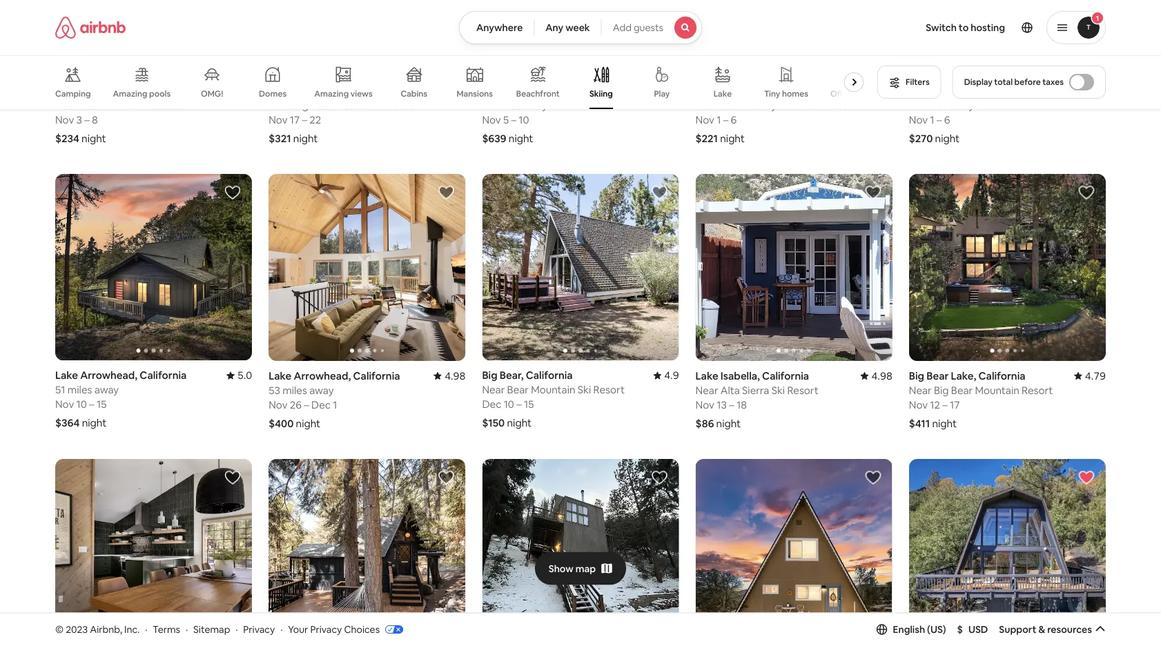 Task type: locate. For each thing, give the bounding box(es) containing it.
alta
[[721, 383, 740, 397]]

1 inside lake arrowhead, california 53 miles away nov 26 – dec 1 $400 night
[[333, 398, 337, 411]]

any
[[546, 21, 563, 34]]

california inside lake arrowhead, california 53 miles away nov 1 – 6 $270 night
[[994, 84, 1040, 97]]

night right $364
[[82, 416, 107, 430]]

4.75
[[445, 84, 466, 97]]

ski for lake
[[772, 383, 785, 397]]

skiing
[[590, 88, 613, 99]]

0 horizontal spatial 6
[[731, 113, 737, 126]]

1 horizontal spatial add to wishlist: big bear lake, california image
[[1078, 184, 1095, 201]]

– inside running spring, california near snow valley mountain resort nov 1 – 6 $221 night
[[723, 113, 728, 126]]

nov left 26
[[269, 398, 288, 411]]

5
[[503, 113, 509, 126]]

ski inside lake isabella, california near alta sierra ski resort nov 13 – 18 $86 night
[[772, 383, 785, 397]]

53 inside lake arrowhead, california 53 miles away nov 1 – 6 $270 night
[[909, 98, 921, 112]]

big
[[55, 84, 71, 97], [269, 84, 284, 97], [294, 98, 309, 112], [482, 369, 497, 382], [909, 369, 924, 382], [934, 383, 949, 397]]

0 vertical spatial lake,
[[311, 84, 336, 97]]

idyllwild-pine cove, california 70 miles away nov 5 – 10 $639 night
[[482, 84, 626, 145]]

add to wishlist: big bear, california image
[[651, 184, 668, 201]]

the-
[[846, 88, 863, 99]]

$639
[[482, 131, 506, 145]]

2 6 from the left
[[944, 113, 950, 126]]

10 right 5 at the top of page
[[519, 113, 529, 126]]

4.79
[[658, 84, 679, 97], [1085, 369, 1106, 382]]

miles right 51 at left bottom
[[67, 383, 92, 397]]

near up 3
[[55, 98, 78, 112]]

1 horizontal spatial 10
[[504, 398, 514, 411]]

1 horizontal spatial 15
[[524, 398, 534, 411]]

0 vertical spatial add to wishlist: big bear lake, california image
[[1078, 184, 1095, 201]]

arrowhead, inside lake arrowhead, california 51 miles away nov 10 – 15 $364 night
[[80, 369, 137, 382]]

amazing left the views
[[314, 88, 349, 99]]

running
[[696, 84, 735, 97]]

california inside lake arrowhead, california 53 miles away nov 26 – dec 1 $400 night
[[353, 369, 400, 382]]

near inside big bear, california near bear mountain ski resort dec 10 – 15 $150 night
[[482, 383, 505, 397]]

group containing amazing views
[[55, 55, 878, 109]]

3 · from the left
[[236, 623, 238, 636]]

10 up $364
[[76, 398, 87, 411]]

night down 13
[[716, 416, 741, 430]]

ski inside big bear, california near bear mountain ski resort dec 10 – 15 $150 night
[[578, 383, 591, 397]]

$
[[957, 623, 963, 636]]

california inside running spring, california near snow valley mountain resort nov 1 – 6 $221 night
[[774, 84, 821, 97]]

1 dec from the left
[[482, 398, 501, 411]]

before
[[1015, 77, 1041, 87]]

night inside idyllwild-pine cove, california 70 miles away nov 5 – 10 $639 night
[[509, 131, 533, 145]]

4.79 for big bear lake, california near big bear mountain resort nov 12 – 17 $411 night
[[1085, 369, 1106, 382]]

lake up "$270"
[[909, 84, 932, 97]]

airbnb,
[[90, 623, 122, 636]]

1 vertical spatial add to wishlist: big bear lake, california image
[[225, 469, 241, 486]]

17 inside "big bear lake, california near big bear mountain resort nov 17 – 22 $321 night"
[[290, 113, 300, 126]]

0 vertical spatial 53
[[909, 98, 921, 112]]

english
[[893, 623, 925, 636]]

nov inside big bear city, california near bear mountain ski resort nov 3 – 8 $234 night
[[55, 113, 74, 126]]

miles inside lake arrowhead, california 53 miles away nov 1 – 6 $270 night
[[923, 98, 948, 112]]

choices
[[344, 623, 380, 636]]

near inside big bear lake, california near big bear mountain resort nov 12 – 17 $411 night
[[909, 383, 932, 397]]

near inside big bear city, california near bear mountain ski resort nov 3 – 8 $234 night
[[55, 98, 78, 112]]

0 horizontal spatial add to wishlist: big bear lake, california image
[[225, 469, 241, 486]]

1 vertical spatial lake,
[[951, 369, 976, 382]]

privacy right the your
[[310, 623, 342, 636]]

away inside lake arrowhead, california 53 miles away nov 1 – 6 $270 night
[[950, 98, 974, 112]]

1 horizontal spatial privacy
[[310, 623, 342, 636]]

bear inside big bear, california near bear mountain ski resort dec 10 – 15 $150 night
[[507, 383, 529, 397]]

8
[[92, 113, 98, 126]]

12
[[930, 398, 940, 411]]

mountain inside big bear, california near bear mountain ski resort dec 10 – 15 $150 night
[[531, 383, 575, 397]]

1 horizontal spatial 17
[[950, 398, 960, 411]]

near up 12
[[909, 383, 932, 397]]

nov up "$270"
[[909, 113, 928, 126]]

–
[[84, 113, 90, 126], [511, 113, 516, 126], [302, 113, 307, 126], [723, 113, 728, 126], [937, 113, 942, 126], [89, 398, 94, 411], [517, 398, 522, 411], [304, 398, 309, 411], [729, 398, 734, 411], [943, 398, 948, 411]]

near down bear,
[[482, 383, 505, 397]]

omg!
[[201, 88, 223, 99]]

any week button
[[534, 11, 602, 44]]

miles inside lake arrowhead, california 53 miles away nov 26 – dec 1 $400 night
[[283, 383, 307, 397]]

night inside big bear lake, california near big bear mountain resort nov 12 – 17 $411 night
[[932, 416, 957, 430]]

amazing left pools
[[113, 88, 147, 99]]

0 horizontal spatial 15
[[97, 398, 107, 411]]

near inside lake isabella, california near alta sierra ski resort nov 13 – 18 $86 night
[[696, 383, 718, 397]]

&
[[1039, 623, 1045, 636]]

ski for big
[[578, 383, 591, 397]]

views
[[351, 88, 373, 99]]

4.98 for lake isabella, california near alta sierra ski resort nov 13 – 18 $86 night
[[872, 369, 893, 382]]

night right $221
[[720, 131, 745, 145]]

dec up $150
[[482, 398, 501, 411]]

$86
[[696, 416, 714, 430]]

lake inside lake arrowhead, california 51 miles away nov 10 – 15 $364 night
[[55, 369, 78, 382]]

amazing for amazing pools
[[113, 88, 147, 99]]

1 horizontal spatial 53
[[909, 98, 921, 112]]

0 horizontal spatial lake,
[[311, 84, 336, 97]]

any week
[[546, 21, 590, 34]]

arrowhead, inside lake arrowhead, california 53 miles away nov 1 – 6 $270 night
[[934, 84, 991, 97]]

support & resources button
[[999, 623, 1106, 636]]

lake inside lake arrowhead, california 53 miles away nov 1 – 6 $270 night
[[909, 84, 932, 97]]

mountain
[[104, 98, 149, 112], [335, 98, 379, 112], [779, 98, 823, 112], [531, 383, 575, 397], [975, 383, 1020, 397]]

near down running at the right top of the page
[[696, 98, 718, 112]]

mountain inside big bear lake, california near big bear mountain resort nov 12 – 17 $411 night
[[975, 383, 1020, 397]]

4.98 out of 5 average rating image
[[861, 369, 893, 382]]

away inside lake arrowhead, california 53 miles away nov 26 – dec 1 $400 night
[[309, 383, 334, 397]]

lake inside lake arrowhead, california 53 miles away nov 26 – dec 1 $400 night
[[269, 369, 292, 382]]

arrowhead, inside lake arrowhead, california 53 miles away nov 26 – dec 1 $400 night
[[294, 369, 351, 382]]

guests
[[634, 21, 664, 34]]

None search field
[[459, 11, 702, 44]]

remove from wishlist: lake arrowhead, california image
[[1078, 469, 1095, 486]]

nov inside lake arrowhead, california 53 miles away nov 1 – 6 $270 night
[[909, 113, 928, 126]]

profile element
[[719, 0, 1106, 55]]

night down 5 at the top of page
[[509, 131, 533, 145]]

nov left 13
[[696, 398, 714, 411]]

dec right 26
[[311, 398, 331, 411]]

1 horizontal spatial ski
[[578, 383, 591, 397]]

2 4.98 from the left
[[872, 369, 893, 382]]

california inside idyllwild-pine cove, california 70 miles away nov 5 – 10 $639 night
[[579, 84, 626, 97]]

night inside lake isabella, california near alta sierra ski resort nov 13 – 18 $86 night
[[716, 416, 741, 430]]

1 inside lake arrowhead, california 53 miles away nov 1 – 6 $270 night
[[930, 113, 934, 126]]

1 horizontal spatial lake,
[[951, 369, 976, 382]]

mountain inside big bear city, california near bear mountain ski resort nov 3 – 8 $234 night
[[104, 98, 149, 112]]

nov inside "big bear lake, california near big bear mountain resort nov 17 – 22 $321 night"
[[269, 113, 288, 126]]

miles up 26
[[283, 383, 307, 397]]

to
[[959, 21, 969, 34]]

1 inside running spring, california near snow valley mountain resort nov 1 – 6 $221 night
[[717, 113, 721, 126]]

big inside big bear, california near bear mountain ski resort dec 10 – 15 $150 night
[[482, 369, 497, 382]]

lake, inside "big bear lake, california near big bear mountain resort nov 17 – 22 $321 night"
[[311, 84, 336, 97]]

ski
[[151, 98, 164, 112], [578, 383, 591, 397], [772, 383, 785, 397]]

night inside running spring, california near snow valley mountain resort nov 1 – 6 $221 night
[[720, 131, 745, 145]]

nov up $321
[[269, 113, 288, 126]]

1 vertical spatial 53
[[269, 383, 280, 397]]

1 horizontal spatial arrowhead,
[[294, 369, 351, 382]]

resort inside big bear lake, california near big bear mountain resort nov 12 – 17 $411 night
[[1022, 383, 1053, 397]]

english (us) button
[[876, 623, 946, 636]]

0 vertical spatial 17
[[290, 113, 300, 126]]

night down 12
[[932, 416, 957, 430]]

big right domes
[[294, 98, 309, 112]]

resort inside running spring, california near snow valley mountain resort nov 1 – 6 $221 night
[[826, 98, 857, 112]]

big bear city, california near bear mountain ski resort nov 3 – 8 $234 night
[[55, 84, 198, 145]]

arrowhead, for 6
[[934, 84, 991, 97]]

1 add to wishlist: lake arrowhead, california image from the left
[[225, 184, 241, 201]]

53 up $400
[[269, 383, 280, 397]]

miles up 5 at the top of page
[[496, 98, 521, 112]]

10 up $150
[[504, 398, 514, 411]]

big inside big bear city, california near bear mountain ski resort nov 3 – 8 $234 night
[[55, 84, 71, 97]]

near up $321
[[269, 98, 291, 112]]

near
[[55, 98, 78, 112], [269, 98, 291, 112], [696, 98, 718, 112], [482, 383, 505, 397], [696, 383, 718, 397], [909, 383, 932, 397]]

·
[[145, 623, 147, 636], [186, 623, 188, 636], [236, 623, 238, 636], [280, 623, 283, 636]]

away inside lake arrowhead, california 51 miles away nov 10 – 15 $364 night
[[94, 383, 119, 397]]

1 horizontal spatial 4.79
[[1085, 369, 1106, 382]]

big left bear,
[[482, 369, 497, 382]]

0 horizontal spatial 10
[[76, 398, 87, 411]]

show map button
[[535, 552, 626, 585]]

big for big bear lake, california near big bear mountain resort nov 12 – 17 $411 night
[[909, 369, 924, 382]]

2 horizontal spatial arrowhead,
[[934, 84, 991, 97]]

lake for lake isabella, california near alta sierra ski resort nov 13 – 18 $86 night
[[696, 369, 718, 382]]

amazing for amazing views
[[314, 88, 349, 99]]

map
[[576, 562, 596, 575]]

big right 4.98 out of 5 average rating icon
[[909, 369, 924, 382]]

nov inside lake isabella, california near alta sierra ski resort nov 13 – 18 $86 night
[[696, 398, 714, 411]]

away for lake arrowhead, california 53 miles away nov 26 – dec 1 $400 night
[[309, 383, 334, 397]]

night down 22
[[293, 131, 318, 145]]

53 down filters
[[909, 98, 921, 112]]

0 horizontal spatial 17
[[290, 113, 300, 126]]

night
[[82, 131, 106, 145], [509, 131, 533, 145], [293, 131, 318, 145], [720, 131, 745, 145], [935, 131, 960, 145], [82, 416, 107, 430], [507, 416, 532, 430], [296, 416, 320, 430], [716, 416, 741, 430], [932, 416, 957, 430]]

nov left 12
[[909, 398, 928, 411]]

0 horizontal spatial 53
[[269, 383, 280, 397]]

0 horizontal spatial ski
[[151, 98, 164, 112]]

2023
[[66, 623, 88, 636]]

0 horizontal spatial privacy
[[243, 623, 275, 636]]

4.9 out of 5 average rating image
[[653, 369, 679, 382]]

privacy left the your
[[243, 623, 275, 636]]

miles down filters
[[923, 98, 948, 112]]

nov
[[55, 113, 74, 126], [482, 113, 501, 126], [269, 113, 288, 126], [696, 113, 714, 126], [909, 113, 928, 126], [55, 398, 74, 411], [269, 398, 288, 411], [696, 398, 714, 411], [909, 398, 928, 411]]

miles inside idyllwild-pine cove, california 70 miles away nov 5 – 10 $639 night
[[496, 98, 521, 112]]

53 inside lake arrowhead, california 53 miles away nov 26 – dec 1 $400 night
[[269, 383, 280, 397]]

big for big bear city, california near bear mountain ski resort nov 3 – 8 $234 night
[[55, 84, 71, 97]]

terms
[[153, 623, 180, 636]]

california inside "big bear lake, california near big bear mountain resort nov 17 – 22 $321 night"
[[338, 84, 385, 97]]

lake,
[[311, 84, 336, 97], [951, 369, 976, 382]]

resort
[[167, 98, 198, 112], [381, 98, 413, 112], [826, 98, 857, 112], [593, 383, 625, 397], [787, 383, 819, 397], [1022, 383, 1053, 397]]

2 horizontal spatial 10
[[519, 113, 529, 126]]

cove,
[[549, 84, 577, 97]]

off-the-grid
[[831, 88, 878, 99]]

6 inside running spring, california near snow valley mountain resort nov 1 – 6 $221 night
[[731, 113, 737, 126]]

– inside big bear, california near bear mountain ski resort dec 10 – 15 $150 night
[[517, 398, 522, 411]]

4.96 out of 5 average rating image
[[1074, 84, 1106, 97]]

lake up 13
[[696, 369, 718, 382]]

night right $150
[[507, 416, 532, 430]]

17 right 12
[[950, 398, 960, 411]]

· right inc.
[[145, 623, 147, 636]]

2 15 from the left
[[524, 398, 534, 411]]

1 horizontal spatial dec
[[482, 398, 501, 411]]

1 vertical spatial 17
[[950, 398, 960, 411]]

add to wishlist: big bear lake, california image
[[1078, 184, 1095, 201], [225, 469, 241, 486]]

big left city, at the left top
[[55, 84, 71, 97]]

display
[[964, 77, 993, 87]]

10 inside big bear, california near bear mountain ski resort dec 10 – 15 $150 night
[[504, 398, 514, 411]]

4.98
[[445, 369, 466, 382], [872, 369, 893, 382]]

nov up $221
[[696, 113, 714, 126]]

– inside lake arrowhead, california 53 miles away nov 1 – 6 $270 night
[[937, 113, 942, 126]]

1 horizontal spatial 6
[[944, 113, 950, 126]]

· left the your
[[280, 623, 283, 636]]

nov inside running spring, california near snow valley mountain resort nov 1 – 6 $221 night
[[696, 113, 714, 126]]

sierra
[[742, 383, 769, 397]]

1 horizontal spatial amazing
[[314, 88, 349, 99]]

0 horizontal spatial arrowhead,
[[80, 369, 137, 382]]

1 horizontal spatial 4.98
[[872, 369, 893, 382]]

add to wishlist: lake arrowhead, california image for 4.98
[[438, 184, 455, 201]]

support
[[999, 623, 1037, 636]]

4.79 out of 5 average rating image
[[1074, 369, 1106, 382]]

night inside big bear, california near bear mountain ski resort dec 10 – 15 $150 night
[[507, 416, 532, 430]]

add to wishlist: lake arrowhead, california image
[[225, 184, 241, 201], [438, 184, 455, 201]]

big right 4.87 out of 5 average rating icon
[[269, 84, 284, 97]]

1 15 from the left
[[97, 398, 107, 411]]

2 dec from the left
[[311, 398, 331, 411]]

10 inside lake arrowhead, california 51 miles away nov 10 – 15 $364 night
[[76, 398, 87, 411]]

0 horizontal spatial add to wishlist: lake arrowhead, california image
[[225, 184, 241, 201]]

2 horizontal spatial ski
[[772, 383, 785, 397]]

none search field containing anywhere
[[459, 11, 702, 44]]

group
[[55, 55, 878, 109], [55, 174, 252, 361], [269, 174, 466, 361], [482, 174, 679, 361], [696, 174, 893, 361], [909, 174, 1106, 361], [55, 459, 252, 646], [269, 459, 466, 646], [482, 459, 679, 646], [696, 459, 893, 646], [909, 459, 1106, 646]]

0 horizontal spatial amazing
[[113, 88, 147, 99]]

near up 13
[[696, 383, 718, 397]]

big bear lake, california near big bear mountain resort nov 12 – 17 $411 night
[[909, 369, 1053, 430]]

night down 8
[[82, 131, 106, 145]]

$364
[[55, 416, 80, 430]]

1 horizontal spatial add to wishlist: lake arrowhead, california image
[[438, 184, 455, 201]]

6
[[731, 113, 737, 126], [944, 113, 950, 126]]

lake up 51 at left bottom
[[55, 369, 78, 382]]

lake inside lake isabella, california near alta sierra ski resort nov 13 – 18 $86 night
[[696, 369, 718, 382]]

0 horizontal spatial 4.98
[[445, 369, 466, 382]]

– inside "big bear lake, california near big bear mountain resort nov 17 – 22 $321 night"
[[302, 113, 307, 126]]

dec inside big bear, california near bear mountain ski resort dec 10 – 15 $150 night
[[482, 398, 501, 411]]

1 4.98 from the left
[[445, 369, 466, 382]]

lake, inside big bear lake, california near big bear mountain resort nov 12 – 17 $411 night
[[951, 369, 976, 382]]

bear
[[73, 84, 95, 97], [286, 84, 308, 97], [80, 98, 102, 112], [311, 98, 333, 112], [927, 369, 949, 382], [507, 383, 529, 397], [951, 383, 973, 397]]

night down 26
[[296, 416, 320, 430]]

53
[[909, 98, 921, 112], [269, 383, 280, 397]]

17 inside big bear lake, california near big bear mountain resort nov 12 – 17 $411 night
[[950, 398, 960, 411]]

0 horizontal spatial dec
[[311, 398, 331, 411]]

– inside lake arrowhead, california 51 miles away nov 10 – 15 $364 night
[[89, 398, 94, 411]]

· left privacy link
[[236, 623, 238, 636]]

night right "$270"
[[935, 131, 960, 145]]

nov left 5 at the top of page
[[482, 113, 501, 126]]

2 add to wishlist: lake arrowhead, california image from the left
[[438, 184, 455, 201]]

add to wishlist: running springs, california image
[[438, 469, 455, 486]]

miles inside lake arrowhead, california 51 miles away nov 10 – 15 $364 night
[[67, 383, 92, 397]]

lake left the spring,
[[714, 88, 732, 99]]

lake up 26
[[269, 369, 292, 382]]

0 horizontal spatial 4.79
[[658, 84, 679, 97]]

17
[[290, 113, 300, 126], [950, 398, 960, 411]]

add to wishlist: lake arrowhead, california image for 5.0
[[225, 184, 241, 201]]

pools
[[149, 88, 171, 99]]

california inside big bear lake, california near big bear mountain resort nov 12 – 17 $411 night
[[979, 369, 1026, 382]]

resort inside "big bear lake, california near big bear mountain resort nov 17 – 22 $321 night"
[[381, 98, 413, 112]]

nov down 51 at left bottom
[[55, 398, 74, 411]]

ski inside big bear city, california near bear mountain ski resort nov 3 – 8 $234 night
[[151, 98, 164, 112]]

0 vertical spatial 4.79
[[658, 84, 679, 97]]

switch to hosting link
[[918, 13, 1013, 42]]

anywhere
[[476, 21, 523, 34]]

1 vertical spatial 4.79
[[1085, 369, 1106, 382]]

© 2023 airbnb, inc. ·
[[55, 623, 147, 636]]

night inside lake arrowhead, california 51 miles away nov 10 – 15 $364 night
[[82, 416, 107, 430]]

· right "terms" "link"
[[186, 623, 188, 636]]

51
[[55, 383, 65, 397]]

nov inside lake arrowhead, california 53 miles away nov 26 – dec 1 $400 night
[[269, 398, 288, 411]]

1 6 from the left
[[731, 113, 737, 126]]

nov left 3
[[55, 113, 74, 126]]

4.98 for lake arrowhead, california 53 miles away nov 26 – dec 1 $400 night
[[445, 369, 466, 382]]

17 left 22
[[290, 113, 300, 126]]

6 inside lake arrowhead, california 53 miles away nov 1 – 6 $270 night
[[944, 113, 950, 126]]



Task type: describe. For each thing, give the bounding box(es) containing it.
– inside lake arrowhead, california 53 miles away nov 26 – dec 1 $400 night
[[304, 398, 309, 411]]

filters button
[[878, 66, 941, 99]]

13
[[717, 398, 727, 411]]

away inside idyllwild-pine cove, california 70 miles away nov 5 – 10 $639 night
[[523, 98, 548, 112]]

4.79 out of 5 average rating image
[[647, 84, 679, 97]]

22
[[309, 113, 321, 126]]

california inside big bear, california near bear mountain ski resort dec 10 – 15 $150 night
[[526, 369, 573, 382]]

resort inside big bear city, california near bear mountain ski resort nov 3 – 8 $234 night
[[167, 98, 198, 112]]

bear,
[[500, 369, 524, 382]]

california inside lake isabella, california near alta sierra ski resort nov 13 – 18 $86 night
[[762, 369, 809, 382]]

city,
[[97, 84, 119, 97]]

1 button
[[1047, 11, 1106, 44]]

add to wishlist: lake isabella, california image
[[865, 184, 881, 201]]

miles for lake arrowhead, california 53 miles away nov 26 – dec 1 $400 night
[[283, 383, 307, 397]]

your privacy choices link
[[288, 623, 403, 637]]

4 · from the left
[[280, 623, 283, 636]]

off-
[[831, 88, 846, 99]]

lake arrowhead, california 51 miles away nov 10 – 15 $364 night
[[55, 369, 187, 430]]

$270
[[909, 131, 933, 145]]

10 inside idyllwild-pine cove, california 70 miles away nov 5 – 10 $639 night
[[519, 113, 529, 126]]

arrowhead, for dec
[[294, 369, 351, 382]]

anywhere button
[[459, 11, 535, 44]]

miles for lake arrowhead, california 51 miles away nov 10 – 15 $364 night
[[67, 383, 92, 397]]

dec inside lake arrowhead, california 53 miles away nov 26 – dec 1 $400 night
[[311, 398, 331, 411]]

$400
[[269, 416, 294, 430]]

2 · from the left
[[186, 623, 188, 636]]

week
[[566, 21, 590, 34]]

nov inside idyllwild-pine cove, california 70 miles away nov 5 – 10 $639 night
[[482, 113, 501, 126]]

filters
[[906, 77, 930, 87]]

3
[[76, 113, 82, 126]]

mansions
[[457, 88, 493, 99]]

add
[[613, 21, 632, 34]]

2 privacy from the left
[[310, 623, 342, 636]]

show map
[[549, 562, 596, 575]]

add to wishlist: wofford heights, california image
[[865, 469, 881, 486]]

15 inside big bear, california near bear mountain ski resort dec 10 – 15 $150 night
[[524, 398, 534, 411]]

add guests button
[[601, 11, 702, 44]]

pine
[[526, 84, 547, 97]]

sitemap link
[[193, 623, 230, 636]]

$ usd
[[957, 623, 988, 636]]

5.0
[[237, 369, 252, 382]]

(us)
[[927, 623, 946, 636]]

terms · sitemap · privacy ·
[[153, 623, 283, 636]]

lake arrowhead, california 53 miles away nov 1 – 6 $270 night
[[909, 84, 1040, 145]]

display total before taxes
[[964, 77, 1064, 87]]

big for big bear lake, california near big bear mountain resort nov 17 – 22 $321 night
[[269, 84, 284, 97]]

1 privacy from the left
[[243, 623, 275, 636]]

terms link
[[153, 623, 180, 636]]

4.75 out of 5 average rating image
[[434, 84, 466, 97]]

domes
[[259, 88, 287, 99]]

$150
[[482, 416, 505, 430]]

1 inside 1 dropdown button
[[1096, 13, 1099, 22]]

resort inside lake isabella, california near alta sierra ski resort nov 13 – 18 $86 night
[[787, 383, 819, 397]]

lake for lake
[[714, 88, 732, 99]]

switch to hosting
[[926, 21, 1005, 34]]

resources
[[1047, 623, 1092, 636]]

1 · from the left
[[145, 623, 147, 636]]

display total before taxes button
[[952, 66, 1106, 99]]

4.96
[[1085, 84, 1106, 97]]

lake for lake arrowhead, california 51 miles away nov 10 – 15 $364 night
[[55, 369, 78, 382]]

lake for lake arrowhead, california 53 miles away nov 1 – 6 $270 night
[[909, 84, 932, 97]]

lake, for 22
[[311, 84, 336, 97]]

big bear, california near bear mountain ski resort dec 10 – 15 $150 night
[[482, 369, 625, 430]]

add to wishlist: pine mountain club, california image
[[651, 469, 668, 486]]

your privacy choices
[[288, 623, 380, 636]]

privacy link
[[243, 623, 275, 636]]

valley
[[749, 98, 777, 112]]

big for big bear, california near bear mountain ski resort dec 10 – 15 $150 night
[[482, 369, 497, 382]]

$221
[[696, 131, 718, 145]]

camping
[[55, 88, 91, 99]]

night inside lake arrowhead, california 53 miles away nov 1 – 6 $270 night
[[935, 131, 960, 145]]

grid
[[863, 88, 878, 99]]

spring,
[[737, 84, 771, 97]]

resort inside big bear, california near bear mountain ski resort dec 10 – 15 $150 night
[[593, 383, 625, 397]]

english (us)
[[893, 623, 946, 636]]

big bear lake, california near big bear mountain resort nov 17 – 22 $321 night
[[269, 84, 413, 145]]

15 inside lake arrowhead, california 51 miles away nov 10 – 15 $364 night
[[97, 398, 107, 411]]

4.98 out of 5 average rating image
[[434, 369, 466, 382]]

nov inside big bear lake, california near big bear mountain resort nov 12 – 17 $411 night
[[909, 398, 928, 411]]

70
[[482, 98, 494, 112]]

homes
[[782, 88, 808, 99]]

add guests
[[613, 21, 664, 34]]

isabella,
[[721, 369, 760, 382]]

4.9
[[664, 369, 679, 382]]

amazing pools
[[113, 88, 171, 99]]

5.0 out of 5 average rating image
[[226, 369, 252, 382]]

mountain inside running spring, california near snow valley mountain resort nov 1 – 6 $221 night
[[779, 98, 823, 112]]

california inside big bear city, california near bear mountain ski resort nov 3 – 8 $234 night
[[121, 84, 168, 97]]

4.87 out of 5 average rating image
[[220, 84, 252, 97]]

nov inside lake arrowhead, california 51 miles away nov 10 – 15 $364 night
[[55, 398, 74, 411]]

lake, for 17
[[951, 369, 976, 382]]

big up 12
[[934, 383, 949, 397]]

arrowhead, for 15
[[80, 369, 137, 382]]

night inside lake arrowhead, california 53 miles away nov 26 – dec 1 $400 night
[[296, 416, 320, 430]]

support & resources
[[999, 623, 1092, 636]]

miles for lake arrowhead, california 53 miles away nov 1 – 6 $270 night
[[923, 98, 948, 112]]

idyllwild-
[[482, 84, 526, 97]]

taxes
[[1043, 77, 1064, 87]]

4.79 for idyllwild-pine cove, california 70 miles away nov 5 – 10 $639 night
[[658, 84, 679, 97]]

california inside lake arrowhead, california 51 miles away nov 10 – 15 $364 night
[[140, 369, 187, 382]]

$234
[[55, 131, 79, 145]]

– inside lake isabella, california near alta sierra ski resort nov 13 – 18 $86 night
[[729, 398, 734, 411]]

inc.
[[124, 623, 140, 636]]

26
[[290, 398, 302, 411]]

running spring, california near snow valley mountain resort nov 1 – 6 $221 night
[[696, 84, 857, 145]]

snow
[[721, 98, 747, 112]]

away for lake arrowhead, california 51 miles away nov 10 – 15 $364 night
[[94, 383, 119, 397]]

53 for nov 26 – dec 1
[[269, 383, 280, 397]]

– inside big bear lake, california near big bear mountain resort nov 12 – 17 $411 night
[[943, 398, 948, 411]]

show
[[549, 562, 574, 575]]

©
[[55, 623, 64, 636]]

tiny
[[764, 88, 780, 99]]

lake isabella, california near alta sierra ski resort nov 13 – 18 $86 night
[[696, 369, 819, 430]]

night inside "big bear lake, california near big bear mountain resort nov 17 – 22 $321 night"
[[293, 131, 318, 145]]

mountain inside "big bear lake, california near big bear mountain resort nov 17 – 22 $321 night"
[[335, 98, 379, 112]]

– inside idyllwild-pine cove, california 70 miles away nov 5 – 10 $639 night
[[511, 113, 516, 126]]

tiny homes
[[764, 88, 808, 99]]

amazing views
[[314, 88, 373, 99]]

total
[[994, 77, 1013, 87]]

night inside big bear city, california near bear mountain ski resort nov 3 – 8 $234 night
[[82, 131, 106, 145]]

sitemap
[[193, 623, 230, 636]]

– inside big bear city, california near bear mountain ski resort nov 3 – 8 $234 night
[[84, 113, 90, 126]]

lake for lake arrowhead, california 53 miles away nov 26 – dec 1 $400 night
[[269, 369, 292, 382]]

53 for nov 1 – 6
[[909, 98, 921, 112]]

hosting
[[971, 21, 1005, 34]]

play
[[654, 88, 670, 99]]

near inside "big bear lake, california near big bear mountain resort nov 17 – 22 $321 night"
[[269, 98, 291, 112]]

near inside running spring, california near snow valley mountain resort nov 1 – 6 $221 night
[[696, 98, 718, 112]]

cabins
[[401, 88, 427, 99]]

$321
[[269, 131, 291, 145]]

beachfront
[[516, 88, 560, 99]]

away for lake arrowhead, california 53 miles away nov 1 – 6 $270 night
[[950, 98, 974, 112]]

18
[[737, 398, 747, 411]]



Task type: vqa. For each thing, say whether or not it's contained in the screenshot.


